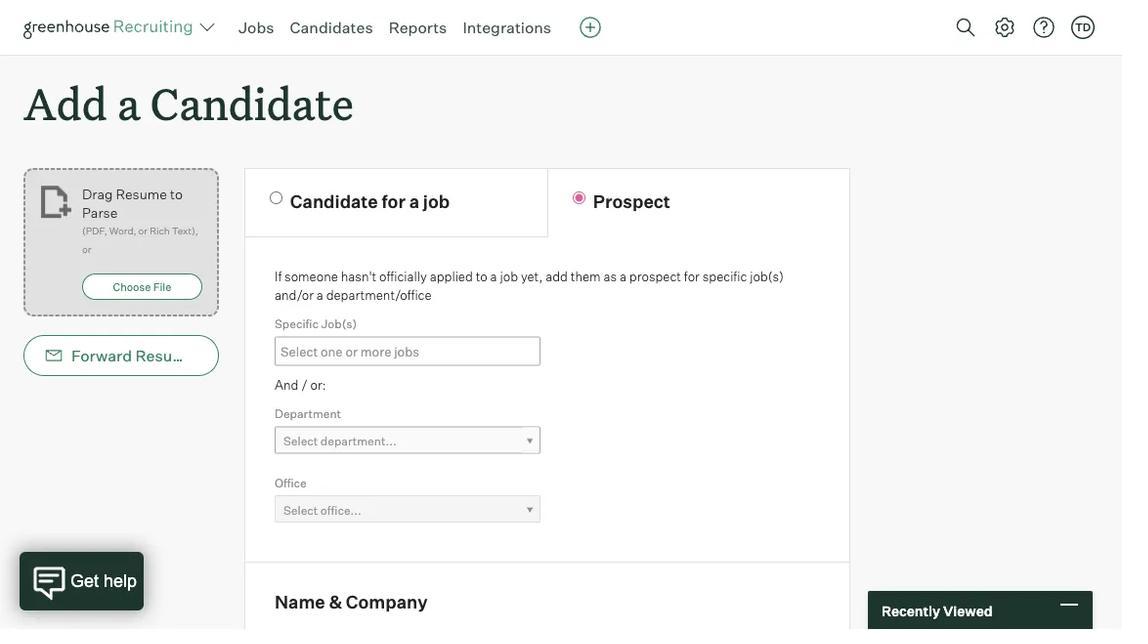 Task type: locate. For each thing, give the bounding box(es) containing it.
email
[[223, 346, 264, 366]]

td button
[[1067, 12, 1099, 43]]

Candidate for a job radio
[[270, 192, 282, 204]]

department...
[[320, 434, 397, 449]]

add
[[23, 74, 107, 132]]

select down office
[[283, 503, 318, 518]]

office
[[275, 476, 307, 490]]

0 horizontal spatial to
[[170, 185, 183, 203]]

name & company
[[275, 591, 428, 613]]

drag
[[82, 185, 113, 203]]

a right add
[[117, 74, 140, 132]]

(pdf,
[[82, 225, 107, 237]]

0 horizontal spatial for
[[382, 190, 406, 212]]

0 vertical spatial resume
[[116, 185, 167, 203]]

select down department
[[283, 434, 318, 449]]

search image
[[954, 16, 977, 39]]

recently viewed
[[882, 602, 993, 619]]

a
[[117, 74, 140, 132], [409, 190, 419, 212], [490, 268, 497, 284], [620, 268, 627, 284], [316, 288, 323, 303]]

to up text),
[[170, 185, 183, 203]]

select department... link
[[275, 427, 541, 455]]

candidate down the jobs
[[150, 74, 354, 132]]

forward
[[71, 346, 132, 366]]

1 vertical spatial resume
[[135, 346, 195, 366]]

0 vertical spatial for
[[382, 190, 406, 212]]

for left the specific
[[684, 268, 700, 284]]

department
[[275, 407, 341, 421]]

specific job(s)
[[275, 317, 357, 332]]

parse
[[82, 204, 118, 221]]

candidate right the candidate for a job radio
[[290, 190, 378, 212]]

1 horizontal spatial job
[[500, 268, 518, 284]]

a left 'yet,' at the top left
[[490, 268, 497, 284]]

0 horizontal spatial or
[[82, 244, 91, 256]]

a right as
[[620, 268, 627, 284]]

0 vertical spatial select
[[283, 434, 318, 449]]

forward resume via email
[[71, 346, 264, 366]]

for
[[382, 190, 406, 212], [684, 268, 700, 284]]

file
[[153, 280, 171, 293]]

reports link
[[389, 18, 447, 37]]

candidates link
[[290, 18, 373, 37]]

for up officially
[[382, 190, 406, 212]]

1 select from the top
[[283, 434, 318, 449]]

2 select from the top
[[283, 503, 318, 518]]

or
[[138, 225, 148, 237], [82, 244, 91, 256]]

0 vertical spatial or
[[138, 225, 148, 237]]

1 horizontal spatial or
[[138, 225, 148, 237]]

resume for drag
[[116, 185, 167, 203]]

or:
[[310, 377, 326, 393]]

recently
[[882, 602, 940, 619]]

select
[[283, 434, 318, 449], [283, 503, 318, 518]]

candidate
[[150, 74, 354, 132], [290, 190, 378, 212]]

and / or:
[[275, 377, 326, 393]]

select office...
[[283, 503, 361, 518]]

1 vertical spatial or
[[82, 244, 91, 256]]

applied
[[430, 268, 473, 284]]

company
[[346, 591, 428, 613]]

1 vertical spatial to
[[476, 268, 488, 284]]

if someone hasn't officially applied to a job yet, add them as a prospect for specific job(s) and/or a department/office
[[275, 268, 784, 303]]

or down "(pdf,"
[[82, 244, 91, 256]]

job(s)
[[321, 317, 357, 332]]

jobs
[[238, 18, 274, 37]]

0 vertical spatial to
[[170, 185, 183, 203]]

1 vertical spatial for
[[684, 268, 700, 284]]

select office... link
[[275, 496, 541, 524]]

text),
[[172, 225, 198, 237]]

0 vertical spatial job
[[423, 190, 450, 212]]

yet,
[[521, 268, 543, 284]]

candidates
[[290, 18, 373, 37]]

resume inside button
[[135, 346, 195, 366]]

to right "applied"
[[476, 268, 488, 284]]

officially
[[379, 268, 427, 284]]

resume inside drag resume to parse (pdf, word, or rich text), or
[[116, 185, 167, 203]]

name
[[275, 591, 325, 613]]

add
[[546, 268, 568, 284]]

job left 'yet,' at the top left
[[500, 268, 518, 284]]

1 horizontal spatial for
[[684, 268, 700, 284]]

resume left via
[[135, 346, 195, 366]]

job up "applied"
[[423, 190, 450, 212]]

job
[[423, 190, 450, 212], [500, 268, 518, 284]]

hasn't
[[341, 268, 377, 284]]

configure image
[[993, 16, 1017, 39]]

department/office
[[326, 288, 432, 303]]

resume
[[116, 185, 167, 203], [135, 346, 195, 366]]

or left rich
[[138, 225, 148, 237]]

select for select department...
[[283, 434, 318, 449]]

reports
[[389, 18, 447, 37]]

to
[[170, 185, 183, 203], [476, 268, 488, 284]]

1 vertical spatial select
[[283, 503, 318, 518]]

resume up rich
[[116, 185, 167, 203]]

1 vertical spatial job
[[500, 268, 518, 284]]

forward resume via email button
[[23, 335, 264, 376]]

None text field
[[276, 339, 551, 364]]

td button
[[1071, 16, 1095, 39]]

and
[[275, 377, 299, 393]]

1 horizontal spatial to
[[476, 268, 488, 284]]



Task type: vqa. For each thing, say whether or not it's contained in the screenshot.
the right THE JOB
yes



Task type: describe. For each thing, give the bounding box(es) containing it.
office...
[[320, 503, 361, 518]]

a up officially
[[409, 190, 419, 212]]

viewed
[[943, 602, 993, 619]]

them
[[571, 268, 601, 284]]

integrations link
[[463, 18, 551, 37]]

0 vertical spatial candidate
[[150, 74, 354, 132]]

0 horizontal spatial job
[[423, 190, 450, 212]]

rich
[[150, 225, 170, 237]]

choose file
[[113, 280, 171, 293]]

select department...
[[283, 434, 397, 449]]

and/or
[[275, 288, 314, 303]]

via
[[198, 346, 220, 366]]

Prospect radio
[[573, 192, 585, 204]]

specific
[[702, 268, 747, 284]]

someone
[[284, 268, 338, 284]]

choose
[[113, 280, 151, 293]]

jobs link
[[238, 18, 274, 37]]

if
[[275, 268, 282, 284]]

word,
[[109, 225, 136, 237]]

add a candidate
[[23, 74, 354, 132]]

job inside if someone hasn't officially applied to a job yet, add them as a prospect for specific job(s) and/or a department/office
[[500, 268, 518, 284]]

&
[[329, 591, 342, 613]]

candidate for a job
[[290, 190, 450, 212]]

resume for forward
[[135, 346, 195, 366]]

1 vertical spatial candidate
[[290, 190, 378, 212]]

prospect
[[629, 268, 681, 284]]

for inside if someone hasn't officially applied to a job yet, add them as a prospect for specific job(s) and/or a department/office
[[684, 268, 700, 284]]

specific
[[275, 317, 319, 332]]

to inside drag resume to parse (pdf, word, or rich text), or
[[170, 185, 183, 203]]

as
[[604, 268, 617, 284]]

td
[[1075, 21, 1091, 34]]

select for select office...
[[283, 503, 318, 518]]

integrations
[[463, 18, 551, 37]]

drag resume to parse (pdf, word, or rich text), or
[[82, 185, 198, 256]]

/
[[301, 377, 308, 393]]

greenhouse recruiting image
[[23, 16, 199, 39]]

a down 'someone'
[[316, 288, 323, 303]]

prospect
[[593, 190, 670, 212]]

to inside if someone hasn't officially applied to a job yet, add them as a prospect for specific job(s) and/or a department/office
[[476, 268, 488, 284]]

job(s)
[[750, 268, 784, 284]]



